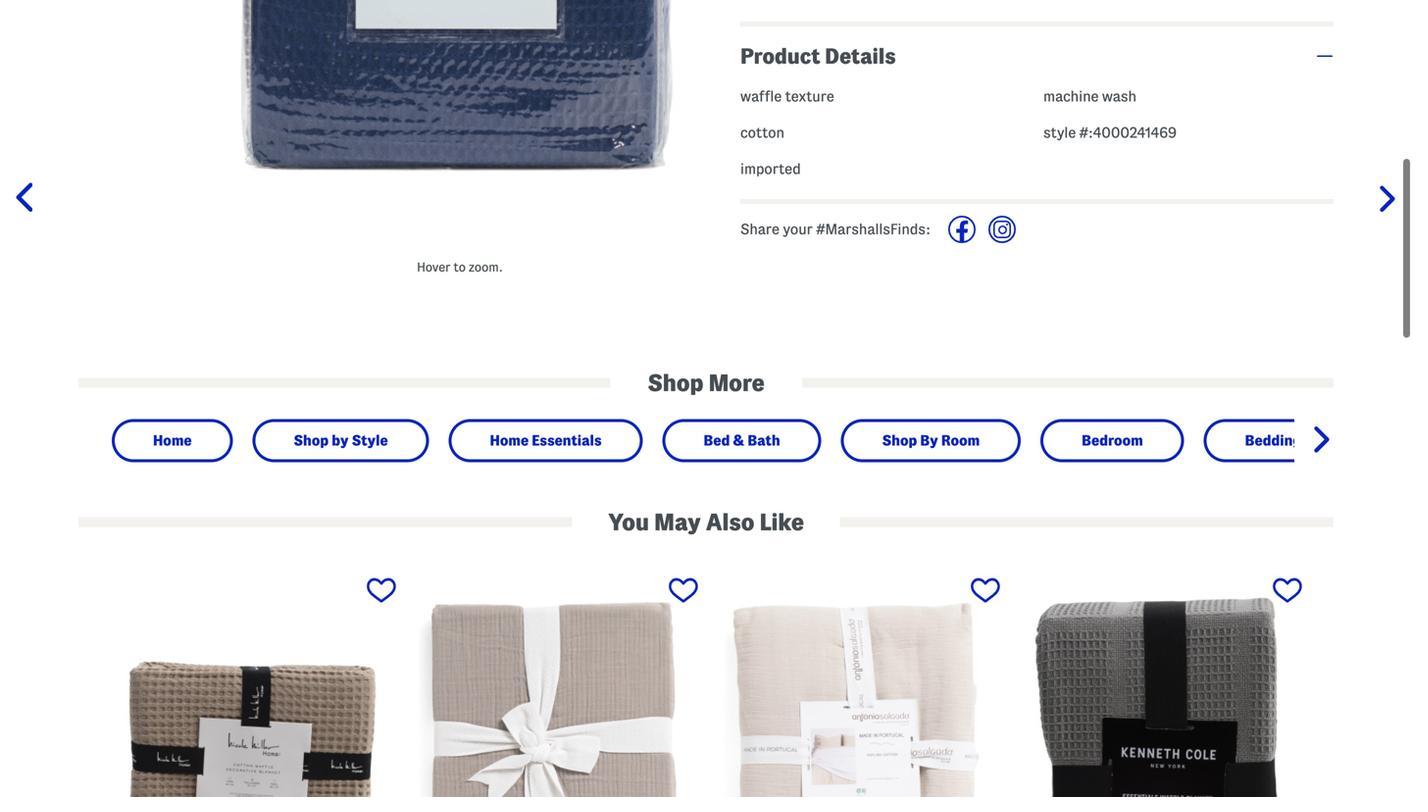 Task type: describe. For each thing, give the bounding box(es) containing it.
room
[[942, 433, 980, 449]]

to
[[454, 260, 466, 274]]

shop by style link
[[270, 427, 412, 455]]

by
[[921, 433, 938, 449]]

shop by room
[[882, 433, 980, 449]]

home essentials link
[[466, 427, 625, 455]]

your
[[783, 221, 813, 237]]

home for home essentials
[[490, 433, 529, 449]]

zoom.
[[469, 260, 503, 274]]

hover
[[417, 260, 451, 274]]

bed & bath
[[704, 433, 780, 449]]

bedroom
[[1082, 433, 1143, 449]]

shop more
[[648, 370, 765, 396]]

machine
[[1044, 88, 1099, 104]]

bed & bath link
[[680, 427, 804, 455]]

waffle texture
[[741, 88, 834, 104]]

more
[[709, 370, 765, 396]]

essentials
[[532, 433, 602, 449]]

hover to zoom.
[[417, 260, 503, 274]]

#marshallsfinds:
[[816, 221, 931, 237]]

home for home
[[153, 433, 192, 449]]

waffle
[[741, 88, 782, 104]]

like
[[760, 510, 804, 535]]

shop for shop by room
[[882, 433, 917, 449]]

plus image
[[1316, 55, 1334, 57]]

home essentials
[[490, 433, 602, 449]]

product
[[741, 45, 821, 68]]

bed
[[704, 433, 730, 449]]

shop for shop more
[[648, 370, 704, 396]]

may
[[654, 510, 701, 535]]

machine wash
[[1044, 88, 1137, 104]]

shop by style
[[294, 433, 388, 449]]

cotton gauze end of bed blanket image
[[408, 573, 700, 797]]



Task type: vqa. For each thing, say whether or not it's contained in the screenshot.
1st Open! from the top
no



Task type: locate. For each thing, give the bounding box(es) containing it.
shop
[[648, 370, 704, 396], [294, 433, 329, 449], [882, 433, 917, 449]]

home
[[153, 433, 192, 449], [490, 433, 529, 449]]

0 horizontal spatial home
[[153, 433, 192, 449]]

bath
[[748, 433, 780, 449]]

imported
[[741, 161, 801, 177]]

style
[[352, 433, 388, 449]]

cotton blanket image
[[1012, 573, 1305, 797]]

shop for shop by style
[[294, 433, 329, 449]]

0 horizontal spatial shop
[[294, 433, 329, 449]]

you may also like
[[608, 510, 804, 535]]

bedroom link
[[1059, 427, 1167, 455]]

bedding link
[[1222, 427, 1325, 455]]

&
[[733, 433, 745, 449]]

cotton waffle end of the bed blanket image
[[106, 573, 398, 797]]

textured end of bed blanket image
[[710, 573, 1003, 797]]

share your #marshallsfinds:
[[741, 221, 931, 237]]

cotton waffle weave blanket image
[[199, 0, 721, 253]]

shop by room link
[[859, 427, 1004, 455]]

also
[[706, 510, 755, 535]]

style #:4000241469
[[1044, 125, 1177, 141]]

by
[[332, 433, 349, 449]]

style
[[1044, 125, 1076, 141]]

1 home from the left
[[153, 433, 192, 449]]

share
[[741, 221, 780, 237]]

product details
[[741, 45, 896, 68]]

bedding
[[1245, 433, 1302, 449]]

2 horizontal spatial shop
[[882, 433, 917, 449]]

1 horizontal spatial home
[[490, 433, 529, 449]]

home link
[[129, 427, 215, 455]]

go to previous product image
[[15, 183, 45, 213]]

2 home from the left
[[490, 433, 529, 449]]

details
[[825, 45, 896, 68]]

texture
[[785, 88, 834, 104]]

cotton
[[741, 125, 785, 141]]

#:4000241469
[[1080, 125, 1177, 141]]

1 horizontal spatial shop
[[648, 370, 704, 396]]

wash
[[1102, 88, 1137, 104]]

product details link
[[741, 26, 1334, 86]]

you
[[608, 510, 649, 535]]



